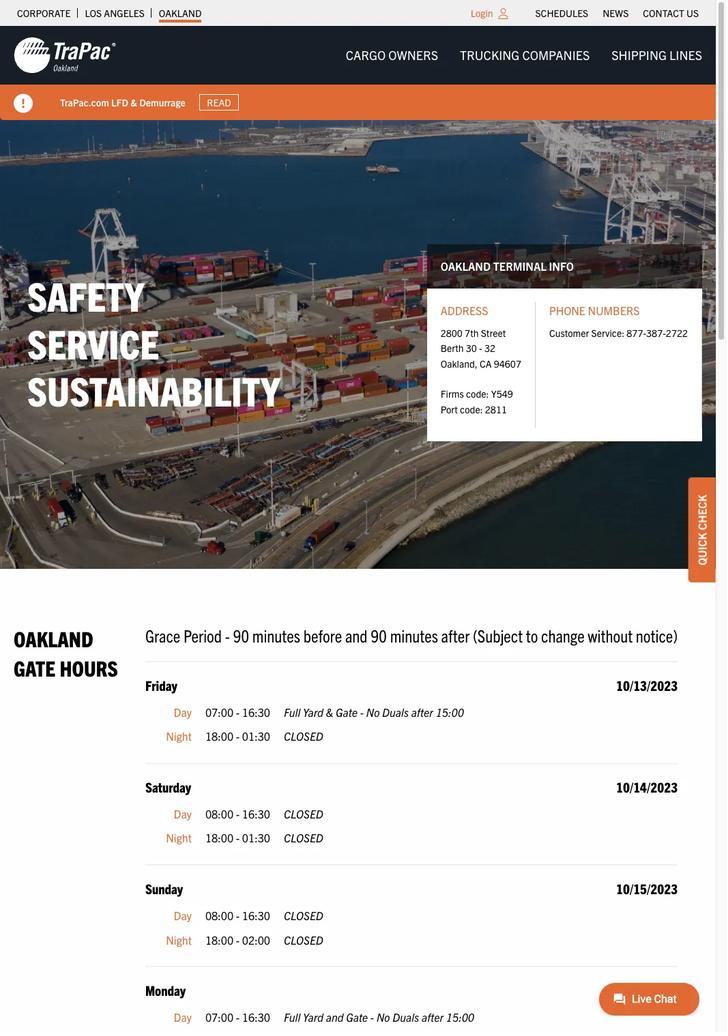 Task type: describe. For each thing, give the bounding box(es) containing it.
trucking
[[460, 47, 520, 63]]

closed for saturday
[[284, 832, 323, 845]]

angeles
[[104, 7, 145, 19]]

2 closed from the top
[[284, 807, 323, 821]]

quick check link
[[689, 478, 716, 583]]

after for 10/16/2023
[[422, 1011, 444, 1025]]

full for friday
[[284, 706, 301, 719]]

contact us
[[643, 7, 699, 19]]

1 90 from the left
[[233, 624, 249, 646]]

32
[[485, 342, 496, 354]]

08:00 for saturday
[[205, 807, 234, 821]]

phone
[[549, 304, 586, 318]]

1 vertical spatial code:
[[460, 403, 483, 416]]

solid image
[[14, 94, 33, 113]]

trucking companies link
[[449, 42, 601, 69]]

day for monday
[[174, 1011, 192, 1025]]

cargo owners link
[[335, 42, 449, 69]]

los
[[85, 7, 102, 19]]

gate for monday
[[346, 1011, 368, 1025]]

no for monday
[[377, 1011, 390, 1025]]

login link
[[471, 7, 493, 19]]

lfd
[[111, 96, 128, 108]]

light image
[[499, 8, 508, 19]]

read
[[207, 96, 231, 109]]

94607
[[494, 357, 521, 370]]

schedules
[[536, 7, 589, 19]]

sunday
[[145, 881, 183, 898]]

closed for sunday
[[284, 934, 323, 947]]

yard for friday
[[303, 706, 324, 719]]

contact us link
[[643, 3, 699, 23]]

18:00 for friday
[[205, 730, 234, 744]]

0 vertical spatial code:
[[466, 388, 489, 400]]

2 minutes from the left
[[390, 624, 438, 646]]

customer
[[549, 327, 589, 339]]

firms
[[441, 388, 464, 400]]

(subject
[[473, 624, 523, 646]]

07:00 - 16:30 for monday
[[205, 1011, 270, 1025]]

18:00 for sunday
[[205, 934, 234, 947]]

0 vertical spatial after
[[441, 624, 470, 646]]

demurrage
[[139, 96, 186, 108]]

quick check
[[696, 495, 709, 565]]

08:00 - 16:30 for sunday
[[205, 909, 270, 923]]

2800
[[441, 327, 463, 339]]

phone numbers
[[549, 304, 640, 318]]

02:00
[[242, 934, 270, 947]]

oakland link
[[159, 3, 202, 23]]

change
[[541, 624, 585, 646]]

notice)
[[636, 624, 678, 646]]

news link
[[603, 3, 629, 23]]

safety
[[27, 270, 144, 320]]

18:00 for saturday
[[205, 832, 234, 845]]

service:
[[592, 327, 625, 339]]

10/13/2023
[[616, 677, 678, 694]]

oakland image
[[14, 36, 116, 74]]

10/15/2023
[[616, 881, 678, 898]]

& for gate
[[326, 706, 333, 719]]

10/16/2023
[[616, 982, 678, 1000]]

banner containing cargo owners
[[0, 26, 726, 120]]

grace
[[145, 624, 180, 646]]

login
[[471, 7, 493, 19]]

friday
[[145, 677, 177, 694]]

full for monday
[[284, 1011, 301, 1025]]

trapac.com lfd & demurrage
[[60, 96, 186, 108]]

night for friday
[[166, 730, 192, 744]]

saturday
[[145, 779, 191, 796]]

387-
[[647, 327, 666, 339]]

& for demurrage
[[131, 96, 137, 108]]

18:00 - 01:30 for saturday
[[205, 832, 270, 845]]

16:30 for friday
[[242, 706, 270, 719]]

night for sunday
[[166, 934, 192, 947]]

terminal
[[493, 259, 547, 273]]

08:00 - 16:30 for saturday
[[205, 807, 270, 821]]

30
[[466, 342, 477, 354]]

customer service: 877-387-2722
[[549, 327, 688, 339]]



Task type: locate. For each thing, give the bounding box(es) containing it.
shipping
[[612, 47, 667, 63]]

to
[[526, 624, 538, 646]]

07:00 - 16:30 for friday
[[205, 706, 270, 719]]

oakland up hours
[[14, 625, 93, 652]]

duals
[[382, 706, 409, 719], [393, 1011, 419, 1025]]

0 horizontal spatial &
[[131, 96, 137, 108]]

2 vertical spatial night
[[166, 934, 192, 947]]

quick
[[696, 533, 709, 565]]

0 horizontal spatial oakland
[[14, 625, 93, 652]]

info
[[549, 259, 574, 273]]

los angeles link
[[85, 3, 145, 23]]

4 16:30 from the top
[[242, 1011, 270, 1025]]

companies
[[523, 47, 590, 63]]

2 08:00 - 16:30 from the top
[[205, 909, 270, 923]]

shipping lines link
[[601, 42, 713, 69]]

closed for friday
[[284, 730, 323, 744]]

read link
[[199, 94, 239, 111]]

90
[[233, 624, 249, 646], [371, 624, 387, 646]]

duals for 10/16/2023
[[393, 1011, 419, 1025]]

4 day from the top
[[174, 1011, 192, 1025]]

duals for 10/13/2023
[[382, 706, 409, 719]]

1 08:00 - 16:30 from the top
[[205, 807, 270, 821]]

1 vertical spatial 07:00 - 16:30
[[205, 1011, 270, 1025]]

877-
[[627, 327, 647, 339]]

07:00 for monday
[[205, 1011, 234, 1025]]

gate for friday
[[336, 706, 358, 719]]

code: right port
[[460, 403, 483, 416]]

1 08:00 from the top
[[205, 807, 234, 821]]

10/14/2023
[[616, 779, 678, 796]]

1 vertical spatial yard
[[303, 1011, 324, 1025]]

2 night from the top
[[166, 832, 192, 845]]

no for friday
[[366, 706, 380, 719]]

2 18:00 from the top
[[205, 832, 234, 845]]

0 vertical spatial no
[[366, 706, 380, 719]]

day for friday
[[174, 706, 192, 719]]

90 right before
[[371, 624, 387, 646]]

3 night from the top
[[166, 934, 192, 947]]

15:00
[[436, 706, 464, 719], [446, 1011, 474, 1025]]

2 vertical spatial oakland
[[14, 625, 93, 652]]

day for sunday
[[174, 909, 192, 923]]

2 08:00 from the top
[[205, 909, 234, 923]]

07:00
[[205, 706, 234, 719], [205, 1011, 234, 1025]]

90 right period on the bottom of page
[[233, 624, 249, 646]]

2 vertical spatial after
[[422, 1011, 444, 1025]]

2 vertical spatial 18:00
[[205, 934, 234, 947]]

16:30 for saturday
[[242, 807, 270, 821]]

0 vertical spatial 07:00 - 16:30
[[205, 706, 270, 719]]

0 vertical spatial &
[[131, 96, 137, 108]]

1 day from the top
[[174, 706, 192, 719]]

oakland gate hours
[[14, 625, 118, 681]]

1 horizontal spatial &
[[326, 706, 333, 719]]

lines
[[670, 47, 702, 63]]

cargo
[[346, 47, 386, 63]]

menu bar down light icon at the right top
[[335, 42, 713, 69]]

1 01:30 from the top
[[242, 730, 270, 744]]

-
[[479, 342, 482, 354], [225, 624, 230, 646], [236, 706, 240, 719], [360, 706, 364, 719], [236, 730, 240, 744], [236, 807, 240, 821], [236, 832, 240, 845], [236, 909, 240, 923], [236, 934, 240, 947], [236, 1011, 240, 1025], [371, 1011, 374, 1025]]

1 closed from the top
[[284, 730, 323, 744]]

0 vertical spatial menu bar
[[528, 3, 706, 23]]

oakland for oakland gate hours
[[14, 625, 93, 652]]

1 vertical spatial 08:00 - 16:30
[[205, 909, 270, 923]]

1 vertical spatial gate
[[336, 706, 358, 719]]

1 vertical spatial 18:00
[[205, 832, 234, 845]]

18:00
[[205, 730, 234, 744], [205, 832, 234, 845], [205, 934, 234, 947]]

2 07:00 from the top
[[205, 1011, 234, 1025]]

period
[[184, 624, 222, 646]]

0 vertical spatial 07:00
[[205, 706, 234, 719]]

oakland right the angeles
[[159, 7, 202, 19]]

16:30 for sunday
[[242, 909, 270, 923]]

berth
[[441, 342, 464, 354]]

minutes
[[252, 624, 300, 646], [390, 624, 438, 646]]

ca
[[480, 357, 492, 370]]

15:00 for 10/13/2023
[[436, 706, 464, 719]]

oakland inside oakland gate hours
[[14, 625, 93, 652]]

2 full from the top
[[284, 1011, 301, 1025]]

before
[[304, 624, 342, 646]]

07:00 for friday
[[205, 706, 234, 719]]

08:00 - 16:30
[[205, 807, 270, 821], [205, 909, 270, 923]]

closed
[[284, 730, 323, 744], [284, 807, 323, 821], [284, 832, 323, 845], [284, 909, 323, 923], [284, 934, 323, 947]]

1 full from the top
[[284, 706, 301, 719]]

2 horizontal spatial oakland
[[441, 259, 491, 273]]

- inside 2800 7th street berth 30 - 32 oakland, ca 94607
[[479, 342, 482, 354]]

1 vertical spatial 01:30
[[242, 832, 270, 845]]

3 closed from the top
[[284, 832, 323, 845]]

day down monday
[[174, 1011, 192, 1025]]

3 16:30 from the top
[[242, 909, 270, 923]]

oakland
[[159, 7, 202, 19], [441, 259, 491, 273], [14, 625, 93, 652]]

3 day from the top
[[174, 909, 192, 923]]

day down sunday at the left of the page
[[174, 909, 192, 923]]

2 18:00 - 01:30 from the top
[[205, 832, 270, 845]]

1 vertical spatial after
[[411, 706, 433, 719]]

1 vertical spatial oakland
[[441, 259, 491, 273]]

street
[[481, 327, 506, 339]]

menu bar containing schedules
[[528, 3, 706, 23]]

hours
[[60, 655, 118, 681]]

2 day from the top
[[174, 807, 192, 821]]

0 horizontal spatial 90
[[233, 624, 249, 646]]

cargo owners
[[346, 47, 438, 63]]

corporate
[[17, 7, 71, 19]]

0 vertical spatial yard
[[303, 706, 324, 719]]

2 01:30 from the top
[[242, 832, 270, 845]]

18:00 - 01:30
[[205, 730, 270, 744], [205, 832, 270, 845]]

yard
[[303, 706, 324, 719], [303, 1011, 324, 1025]]

1 vertical spatial night
[[166, 832, 192, 845]]

oakland,
[[441, 357, 478, 370]]

1 vertical spatial &
[[326, 706, 333, 719]]

full yard & gate - no duals after 15:00
[[284, 706, 464, 719]]

1 minutes from the left
[[252, 624, 300, 646]]

owners
[[389, 47, 438, 63]]

0 vertical spatial oakland
[[159, 7, 202, 19]]

firms code:  y549 port code:  2811
[[441, 388, 513, 416]]

news
[[603, 7, 629, 19]]

day for saturday
[[174, 807, 192, 821]]

&
[[131, 96, 137, 108], [326, 706, 333, 719]]

07:00 - 16:30
[[205, 706, 270, 719], [205, 1011, 270, 1025]]

0 vertical spatial and
[[345, 624, 368, 646]]

safety service sustainability
[[27, 270, 280, 415]]

2 07:00 - 16:30 from the top
[[205, 1011, 270, 1025]]

corporate link
[[17, 3, 71, 23]]

oakland up address
[[441, 259, 491, 273]]

1 vertical spatial 07:00
[[205, 1011, 234, 1025]]

1 vertical spatial 08:00
[[205, 909, 234, 923]]

after for 10/13/2023
[[411, 706, 433, 719]]

08:00 for sunday
[[205, 909, 234, 923]]

oakland for oakland terminal info
[[441, 259, 491, 273]]

2 vertical spatial gate
[[346, 1011, 368, 1025]]

gate inside oakland gate hours
[[14, 655, 55, 681]]

18:00 - 02:00
[[205, 934, 270, 947]]

1 yard from the top
[[303, 706, 324, 719]]

numbers
[[588, 304, 640, 318]]

2 16:30 from the top
[[242, 807, 270, 821]]

2722
[[666, 327, 688, 339]]

0 vertical spatial 01:30
[[242, 730, 270, 744]]

1 horizontal spatial minutes
[[390, 624, 438, 646]]

18:00 - 01:30 for friday
[[205, 730, 270, 744]]

2811
[[485, 403, 507, 416]]

night up saturday
[[166, 730, 192, 744]]

day down saturday
[[174, 807, 192, 821]]

trapac.com
[[60, 96, 109, 108]]

1 horizontal spatial and
[[345, 624, 368, 646]]

night down saturday
[[166, 832, 192, 845]]

menu bar
[[528, 3, 706, 23], [335, 42, 713, 69]]

night for saturday
[[166, 832, 192, 845]]

and
[[345, 624, 368, 646], [326, 1011, 344, 1025]]

16:30 for monday
[[242, 1011, 270, 1025]]

1 vertical spatial menu bar
[[335, 42, 713, 69]]

0 vertical spatial 18:00 - 01:30
[[205, 730, 270, 744]]

1 16:30 from the top
[[242, 706, 270, 719]]

0 vertical spatial 08:00
[[205, 807, 234, 821]]

schedules link
[[536, 3, 589, 23]]

grace period - 90 minutes before and 90 minutes after (subject to change without notice)
[[145, 624, 678, 646]]

y549
[[491, 388, 513, 400]]

0 vertical spatial duals
[[382, 706, 409, 719]]

08:00
[[205, 807, 234, 821], [205, 909, 234, 923]]

service
[[27, 318, 159, 368]]

1 vertical spatial no
[[377, 1011, 390, 1025]]

1 vertical spatial 15:00
[[446, 1011, 474, 1025]]

full yard and gate - no duals after 15:00
[[284, 1011, 474, 1025]]

4 closed from the top
[[284, 909, 323, 923]]

2 90 from the left
[[371, 624, 387, 646]]

01:30 for friday
[[242, 730, 270, 744]]

1 18:00 from the top
[[205, 730, 234, 744]]

0 vertical spatial full
[[284, 706, 301, 719]]

0 horizontal spatial minutes
[[252, 624, 300, 646]]

after
[[441, 624, 470, 646], [411, 706, 433, 719], [422, 1011, 444, 1025]]

night up monday
[[166, 934, 192, 947]]

address
[[441, 304, 488, 318]]

1 vertical spatial duals
[[393, 1011, 419, 1025]]

code:
[[466, 388, 489, 400], [460, 403, 483, 416]]

0 vertical spatial 15:00
[[436, 706, 464, 719]]

1 vertical spatial 18:00 - 01:30
[[205, 832, 270, 845]]

0 vertical spatial 18:00
[[205, 730, 234, 744]]

1 horizontal spatial oakland
[[159, 7, 202, 19]]

shipping lines
[[612, 47, 702, 63]]

gate
[[14, 655, 55, 681], [336, 706, 358, 719], [346, 1011, 368, 1025]]

menu bar containing cargo owners
[[335, 42, 713, 69]]

1 vertical spatial and
[[326, 1011, 344, 1025]]

01:30
[[242, 730, 270, 744], [242, 832, 270, 845]]

5 closed from the top
[[284, 934, 323, 947]]

day
[[174, 706, 192, 719], [174, 807, 192, 821], [174, 909, 192, 923], [174, 1011, 192, 1025]]

0 vertical spatial gate
[[14, 655, 55, 681]]

day down friday
[[174, 706, 192, 719]]

trucking companies
[[460, 47, 590, 63]]

0 vertical spatial 08:00 - 16:30
[[205, 807, 270, 821]]

monday
[[145, 982, 186, 1000]]

1 18:00 - 01:30 from the top
[[205, 730, 270, 744]]

contact
[[643, 7, 685, 19]]

1 07:00 from the top
[[205, 706, 234, 719]]

code: up '2811'
[[466, 388, 489, 400]]

port
[[441, 403, 458, 416]]

1 vertical spatial full
[[284, 1011, 301, 1025]]

15:00 for 10/16/2023
[[446, 1011, 474, 1025]]

us
[[687, 7, 699, 19]]

0 horizontal spatial and
[[326, 1011, 344, 1025]]

2800 7th street berth 30 - 32 oakland, ca 94607
[[441, 327, 521, 370]]

without
[[588, 624, 633, 646]]

1 night from the top
[[166, 730, 192, 744]]

1 07:00 - 16:30 from the top
[[205, 706, 270, 719]]

check
[[696, 495, 709, 530]]

oakland for oakland
[[159, 7, 202, 19]]

7th
[[465, 327, 479, 339]]

los angeles
[[85, 7, 145, 19]]

sustainability
[[27, 365, 280, 415]]

menu bar up shipping
[[528, 3, 706, 23]]

oakland terminal info
[[441, 259, 574, 273]]

banner
[[0, 26, 726, 120]]

3 18:00 from the top
[[205, 934, 234, 947]]

1 horizontal spatial 90
[[371, 624, 387, 646]]

2 yard from the top
[[303, 1011, 324, 1025]]

01:30 for saturday
[[242, 832, 270, 845]]

yard for monday
[[303, 1011, 324, 1025]]

0 vertical spatial night
[[166, 730, 192, 744]]

night
[[166, 730, 192, 744], [166, 832, 192, 845], [166, 934, 192, 947]]



Task type: vqa. For each thing, say whether or not it's contained in the screenshot.
second a from the top
no



